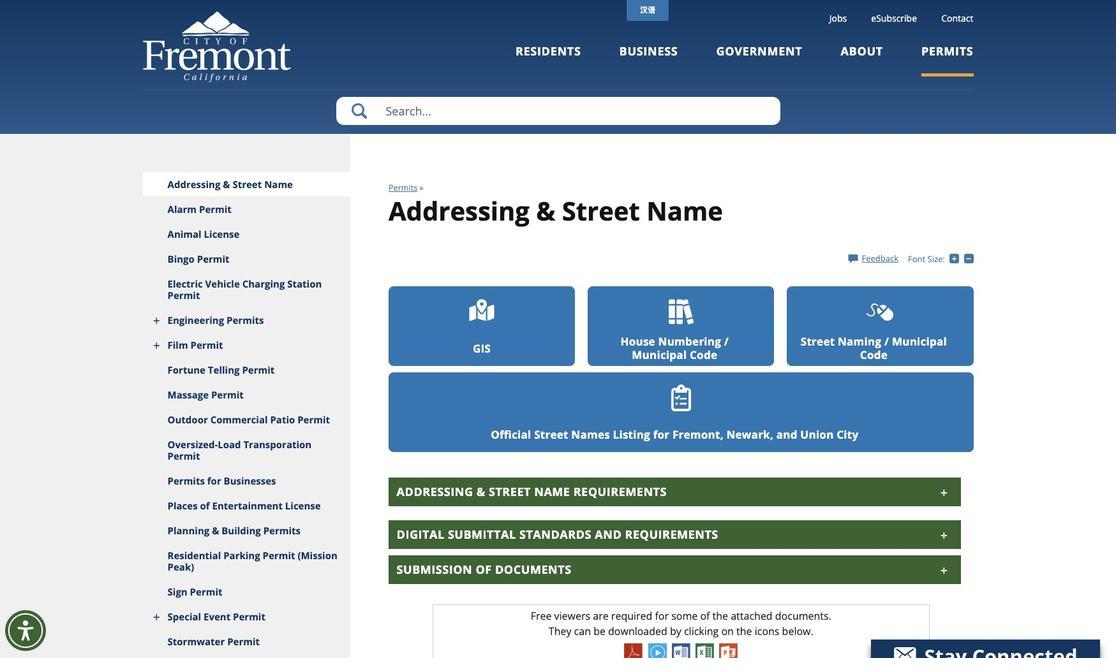 Task type: vqa. For each thing, say whether or not it's contained in the screenshot.
to
no



Task type: locate. For each thing, give the bounding box(es) containing it.
telling
[[208, 364, 240, 377]]

permit inside residential parking permit (mission peak)
[[263, 550, 295, 562]]

planning
[[168, 525, 209, 537]]

parking
[[223, 550, 260, 562]]

special
[[168, 611, 201, 624]]

1 horizontal spatial /
[[885, 334, 889, 349]]

download excel viewer image
[[696, 644, 714, 659]]

permits inside the permits addressing & street name
[[389, 183, 417, 193]]

license down alarm permit
[[204, 228, 240, 241]]

can
[[574, 625, 591, 639]]

planning & building permits
[[168, 525, 301, 537]]

station
[[287, 278, 322, 290]]

permits for businesses link
[[143, 469, 350, 494]]

free viewers are required for some of the attached documents. they can be downloaded by clicking on the icons below.
[[531, 609, 832, 639]]

2 horizontal spatial of
[[700, 609, 710, 623]]

some
[[672, 609, 698, 623]]

for left some
[[655, 609, 669, 623]]

2 / from the left
[[885, 334, 889, 349]]

residential parking permit (mission peak)
[[168, 550, 338, 574]]

0 vertical spatial requirements
[[574, 484, 667, 500]]

font
[[908, 253, 926, 265]]

addressing & street name requirements
[[397, 484, 667, 500]]

of right places
[[200, 500, 210, 512]]

permit down outdoor
[[168, 450, 200, 463]]

the up on at bottom
[[713, 609, 728, 623]]

the
[[713, 609, 728, 623], [737, 625, 752, 639]]

jobs
[[830, 12, 847, 24]]

/
[[724, 334, 729, 349], [885, 334, 889, 349]]

official street names listing for fremont, newark, and union city link
[[389, 373, 974, 452]]

license inside places of entertainment license link
[[285, 500, 321, 512]]

and inside tab list
[[595, 527, 622, 542]]

/ inside street naming / municipal code
[[885, 334, 889, 349]]

places of entertainment license
[[168, 500, 321, 512]]

/ right naming
[[885, 334, 889, 349]]

0 vertical spatial license
[[204, 228, 240, 241]]

/ inside house numbering / municipal code
[[724, 334, 729, 349]]

for
[[653, 427, 670, 442], [207, 475, 221, 488], [655, 609, 669, 623]]

permits for permits for businesses
[[168, 475, 205, 488]]

of
[[200, 500, 210, 512], [476, 562, 492, 578], [700, 609, 710, 623]]

1 vertical spatial and
[[595, 527, 622, 542]]

0 vertical spatial permits link
[[922, 43, 974, 76]]

1 / from the left
[[724, 334, 729, 349]]

& for addressing & street name requirements
[[477, 484, 486, 500]]

newark,
[[727, 427, 774, 442]]

house
[[621, 334, 655, 349]]

-
[[974, 253, 976, 264]]

1 horizontal spatial code
[[860, 348, 888, 363]]

0 horizontal spatial /
[[724, 334, 729, 349]]

commercial
[[210, 414, 268, 426]]

of inside free viewers are required for some of the attached documents. they can be downloaded by clicking on the icons below.
[[700, 609, 710, 623]]

street naming / municipal code
[[801, 334, 947, 363]]

1 vertical spatial the
[[737, 625, 752, 639]]

of inside places of entertainment license link
[[200, 500, 210, 512]]

names
[[571, 427, 610, 442]]

license inside animal license "link"
[[204, 228, 240, 241]]

permit right patio
[[298, 414, 330, 426]]

of inside tab list
[[476, 562, 492, 578]]

& for addressing & street name
[[223, 178, 230, 191]]

code up clipboard with checklist icon
[[690, 348, 718, 363]]

2 vertical spatial for
[[655, 609, 669, 623]]

0 vertical spatial and
[[777, 427, 798, 442]]

name inside the permits addressing & street name
[[647, 193, 723, 228]]

1 vertical spatial of
[[476, 562, 492, 578]]

municipal inside street naming / municipal code
[[892, 334, 947, 349]]

bingo
[[168, 253, 195, 266]]

outdoor commercial patio permit
[[168, 414, 330, 426]]

1 code from the left
[[690, 348, 718, 363]]

2 vertical spatial of
[[700, 609, 710, 623]]

esubscribe link
[[871, 12, 917, 24]]

code inside house numbering / municipal code
[[690, 348, 718, 363]]

fortune telling permit link
[[143, 358, 350, 383]]

license up (mission
[[285, 500, 321, 512]]

charging
[[242, 278, 285, 290]]

code down "computer mouse" icon
[[860, 348, 888, 363]]

code
[[690, 348, 718, 363], [860, 348, 888, 363]]

tab list containing digital submittal standards and requirements
[[389, 521, 961, 585]]

0 horizontal spatial permits link
[[389, 183, 417, 193]]

tab list
[[389, 521, 961, 585]]

residents link
[[516, 43, 581, 76]]

of down submittal
[[476, 562, 492, 578]]

requirements inside tab list
[[625, 527, 719, 542]]

/ for numbering
[[724, 334, 729, 349]]

permit down telling
[[211, 389, 244, 401]]

naming
[[838, 334, 882, 349]]

permit inside 'oversized-load transporation permit'
[[168, 450, 200, 463]]

the right on at bottom
[[737, 625, 752, 639]]

1 horizontal spatial the
[[737, 625, 752, 639]]

code inside street naming / municipal code
[[860, 348, 888, 363]]

requirements
[[574, 484, 667, 500], [625, 527, 719, 542]]

for left businesses at the left
[[207, 475, 221, 488]]

permits for permits
[[922, 43, 974, 59]]

be
[[594, 625, 606, 639]]

sign permit link
[[143, 580, 350, 605]]

2 vertical spatial addressing
[[397, 484, 473, 500]]

code for naming
[[860, 348, 888, 363]]

special event permit
[[168, 611, 265, 624]]

film
[[168, 339, 188, 352]]

stay connected image
[[871, 636, 1099, 659]]

0 horizontal spatial license
[[204, 228, 240, 241]]

0 vertical spatial of
[[200, 500, 210, 512]]

permits link
[[922, 43, 974, 76], [389, 183, 417, 193]]

/ right numbering
[[724, 334, 729, 349]]

2 vertical spatial name
[[534, 484, 570, 500]]

and left union at the right bottom
[[777, 427, 798, 442]]

1 vertical spatial addressing
[[389, 193, 530, 228]]

permit up animal license at the top left of the page
[[199, 203, 232, 216]]

film permit
[[168, 339, 223, 352]]

for right 'listing'
[[653, 427, 670, 442]]

for for free
[[655, 609, 669, 623]]

for inside free viewers are required for some of the attached documents. they can be downloaded by clicking on the icons below.
[[655, 609, 669, 623]]

1 horizontal spatial name
[[534, 484, 570, 500]]

gis link
[[389, 286, 575, 366]]

permit
[[199, 203, 232, 216], [197, 253, 230, 266], [168, 289, 200, 302], [191, 339, 223, 352], [242, 364, 275, 377], [211, 389, 244, 401], [298, 414, 330, 426], [168, 450, 200, 463], [263, 550, 295, 562], [190, 586, 222, 599], [233, 611, 265, 624], [227, 636, 260, 648]]

clipboard with checklist image
[[671, 385, 691, 412]]

permits for permits addressing & street name
[[389, 183, 417, 193]]

oversized-load transporation permit
[[168, 438, 312, 463]]

2 horizontal spatial name
[[647, 193, 723, 228]]

documents.
[[775, 609, 832, 623]]

permit right parking
[[263, 550, 295, 562]]

0 horizontal spatial and
[[595, 527, 622, 542]]

municipal inside house numbering / municipal code
[[632, 348, 687, 363]]

animal
[[168, 228, 201, 241]]

official
[[491, 427, 531, 442]]

permit down film permit link
[[242, 364, 275, 377]]

0 vertical spatial the
[[713, 609, 728, 623]]

animal license
[[168, 228, 240, 241]]

and right standards
[[595, 527, 622, 542]]

0 horizontal spatial code
[[690, 348, 718, 363]]

1 vertical spatial license
[[285, 500, 321, 512]]

downloaded
[[608, 625, 667, 639]]

1 vertical spatial name
[[647, 193, 723, 228]]

engineering permits link
[[143, 308, 350, 333]]

0 vertical spatial name
[[264, 178, 293, 191]]

2 code from the left
[[860, 348, 888, 363]]

fremont,
[[673, 427, 724, 442]]

are
[[593, 609, 609, 623]]

1 horizontal spatial municipal
[[892, 334, 947, 349]]

street
[[233, 178, 262, 191], [562, 193, 640, 228], [801, 334, 835, 349], [534, 427, 568, 442], [489, 484, 531, 500]]

0 horizontal spatial name
[[264, 178, 293, 191]]

house numbering / municipal code link
[[588, 286, 774, 366]]

clicking
[[684, 625, 719, 639]]

addressing inside the permits addressing & street name
[[389, 193, 530, 228]]

residential
[[168, 550, 221, 562]]

name for addressing & street name
[[264, 178, 293, 191]]

1 horizontal spatial of
[[476, 562, 492, 578]]

0 horizontal spatial the
[[713, 609, 728, 623]]

0 vertical spatial addressing
[[168, 178, 220, 191]]

requirements for digital submittal standards and requirements
[[625, 527, 719, 542]]

permit up 'engineering' at top
[[168, 289, 200, 302]]

1 horizontal spatial and
[[777, 427, 798, 442]]

for for official
[[653, 427, 670, 442]]

documents
[[495, 562, 572, 578]]

permit up 'special event permit'
[[190, 586, 222, 599]]

& inside "link"
[[212, 525, 219, 537]]

outdoor
[[168, 414, 208, 426]]

permit up vehicle
[[197, 253, 230, 266]]

1 vertical spatial requirements
[[625, 527, 719, 542]]

size:
[[928, 253, 945, 265]]

city
[[837, 427, 859, 442]]

of up clicking
[[700, 609, 710, 623]]

0 horizontal spatial municipal
[[632, 348, 687, 363]]

0 horizontal spatial of
[[200, 500, 210, 512]]

jobs link
[[830, 12, 847, 24]]

0 vertical spatial for
[[653, 427, 670, 442]]

1 horizontal spatial license
[[285, 500, 321, 512]]

stormwater permit
[[168, 636, 260, 648]]

building
[[222, 525, 261, 537]]



Task type: describe. For each thing, give the bounding box(es) containing it.
font size:
[[908, 253, 945, 265]]

permits inside "link"
[[263, 525, 301, 537]]

about link
[[841, 43, 883, 76]]

fortune
[[168, 364, 205, 377]]

addressing & street name
[[168, 178, 293, 191]]

residential parking permit (mission peak) link
[[143, 544, 350, 580]]

residents
[[516, 43, 581, 59]]

event
[[204, 611, 230, 624]]

viewers
[[554, 609, 590, 623]]

1 vertical spatial for
[[207, 475, 221, 488]]

special event permit link
[[143, 605, 350, 630]]

house numbering / municipal code
[[621, 334, 729, 363]]

+
[[959, 253, 964, 264]]

standards
[[519, 527, 592, 542]]

massage permit link
[[143, 383, 350, 408]]

1 vertical spatial permits link
[[389, 183, 417, 193]]

street inside street naming / municipal code
[[801, 334, 835, 349]]

fortune telling permit
[[168, 364, 275, 377]]

permit inside 'link'
[[197, 253, 230, 266]]

of for submission
[[476, 562, 492, 578]]

permits addressing & street name
[[389, 183, 723, 228]]

tab list inside columnusercontrol3 main content
[[389, 521, 961, 585]]

columnusercontrol3 main content
[[350, 134, 980, 659]]

contact
[[942, 12, 974, 24]]

addressing for addressing & street name
[[168, 178, 220, 191]]

and inside official street names listing for fremont, newark, and union city link
[[777, 427, 798, 442]]

load
[[218, 438, 241, 451]]

on
[[721, 625, 734, 639]]

stormwater
[[168, 636, 225, 648]]

street inside the permits addressing & street name
[[562, 193, 640, 228]]

1 horizontal spatial permits link
[[922, 43, 974, 76]]

attached
[[731, 609, 773, 623]]

about
[[841, 43, 883, 59]]

code for numbering
[[690, 348, 718, 363]]

digital
[[397, 527, 445, 542]]

union
[[801, 427, 834, 442]]

listing
[[613, 427, 650, 442]]

font size: link
[[908, 253, 945, 265]]

massage
[[168, 389, 209, 401]]

addressing for addressing & street name requirements
[[397, 484, 473, 500]]

sign
[[168, 586, 187, 599]]

download windows media player image
[[648, 644, 667, 659]]

alarm permit
[[168, 203, 232, 216]]

& inside the permits addressing & street name
[[536, 193, 555, 228]]

permit down engineering permits
[[191, 339, 223, 352]]

oversized-
[[168, 438, 218, 451]]

permit down sign permit link
[[233, 611, 265, 624]]

municipal for numbering
[[632, 348, 687, 363]]

requirements for addressing & street name requirements
[[574, 484, 667, 500]]

icons
[[755, 625, 780, 639]]

gis
[[473, 341, 491, 356]]

business
[[619, 43, 678, 59]]

name for addressing & street name requirements
[[534, 484, 570, 500]]

permit inside the electric vehicle charging station permit
[[168, 289, 200, 302]]

books image
[[668, 299, 695, 326]]

electric
[[168, 278, 203, 290]]

Search text field
[[336, 97, 780, 125]]

+ link
[[950, 253, 964, 264]]

contact link
[[942, 12, 974, 24]]

below.
[[782, 625, 814, 639]]

feedback
[[862, 253, 899, 264]]

permit down special event permit link in the bottom of the page
[[227, 636, 260, 648]]

& for planning & building permits
[[212, 525, 219, 537]]

download word viewer image
[[672, 644, 690, 659]]

download powerpoint viewer image
[[719, 644, 738, 659]]

they
[[549, 625, 571, 639]]

vehicle
[[205, 278, 240, 290]]

download acrobat reader image
[[624, 644, 643, 659]]

engineering permits
[[168, 314, 264, 327]]

peak)
[[168, 561, 194, 574]]

bingo permit
[[168, 253, 230, 266]]

bingo permit link
[[143, 247, 350, 272]]

permits for businesses
[[168, 475, 276, 488]]

electric vehicle charging station permit link
[[143, 272, 350, 308]]

municipal for naming
[[892, 334, 947, 349]]

(mission
[[298, 550, 338, 562]]

map with location pin image
[[469, 299, 495, 326]]

numbering
[[658, 334, 721, 349]]

- link
[[964, 253, 976, 264]]

massage permit
[[168, 389, 244, 401]]

submission
[[397, 562, 472, 578]]

transporation
[[243, 438, 312, 451]]

places of entertainment license link
[[143, 494, 350, 519]]

engineering
[[168, 314, 224, 327]]

of for places
[[200, 500, 210, 512]]

oversized-load transporation permit link
[[143, 433, 350, 469]]

alarm permit link
[[143, 197, 350, 222]]

government
[[716, 43, 803, 59]]

official street names listing for fremont, newark, and union city
[[491, 427, 859, 442]]

alarm
[[168, 203, 197, 216]]

business link
[[619, 43, 678, 76]]

/ for naming
[[885, 334, 889, 349]]

sign permit
[[168, 586, 222, 599]]

feedback link
[[849, 253, 899, 264]]

addressing & street name link
[[143, 172, 350, 197]]

government link
[[716, 43, 803, 76]]

computer mouse image
[[867, 304, 894, 321]]

electric vehicle charging station permit
[[168, 278, 322, 302]]

digital submittal standards and requirements
[[397, 527, 719, 542]]

planning & building permits link
[[143, 519, 350, 544]]



